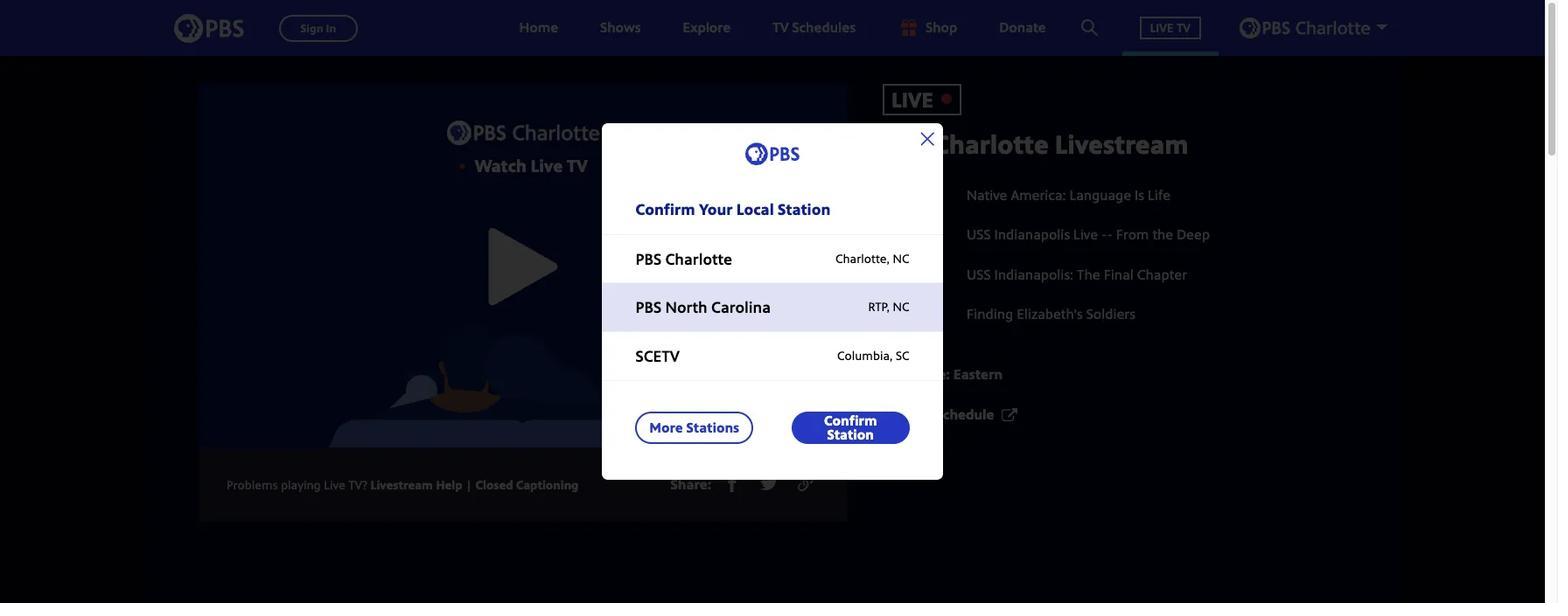Task type: describe. For each thing, give the bounding box(es) containing it.
elizabeth's
[[1017, 304, 1083, 324]]

problems playing live tv? livestream help | closed captioning
[[227, 477, 579, 494]]

twitter image
[[760, 475, 778, 493]]

from
[[1116, 225, 1149, 244]]

pm for 4:00 pm
[[915, 265, 935, 284]]

facebook image
[[724, 475, 741, 493]]

1 - from the left
[[1102, 225, 1107, 244]]

chapter
[[1137, 265, 1187, 284]]

nc for pbs north carolina
[[893, 299, 910, 315]]

columbia, sc
[[837, 348, 910, 364]]

is
[[1135, 185, 1144, 205]]

uss indianapolis live -- from the deep
[[967, 225, 1210, 244]]

confirm station button
[[792, 412, 910, 445]]

uss indianapolis: the final chapter
[[967, 265, 1187, 284]]

sc
[[896, 348, 910, 364]]

charlotte for pbs charlotte livestream
[[933, 126, 1049, 162]]

pbs charlotte
[[636, 248, 732, 269]]

0 horizontal spatial livestream
[[371, 477, 433, 494]]

problems
[[227, 477, 278, 494]]

0 vertical spatial livestream
[[1055, 126, 1189, 162]]

finding
[[967, 304, 1013, 324]]

uss for uss indianapolis live -- from the deep
[[967, 225, 991, 244]]

schedule
[[936, 405, 994, 424]]

see full schedule
[[883, 405, 994, 424]]

closed captioning link
[[476, 477, 579, 494]]

indianapolis
[[994, 225, 1070, 244]]

pbs north carolina
[[636, 297, 771, 318]]

final
[[1104, 265, 1134, 284]]

pm for 3:00 pm
[[914, 225, 934, 244]]

scetv
[[636, 346, 680, 367]]

the
[[1153, 225, 1173, 244]]

uss for uss indianapolis: the final chapter
[[967, 265, 991, 284]]

columbia,
[[837, 348, 893, 364]]

confirm station
[[824, 412, 877, 445]]

full
[[909, 405, 933, 424]]

life
[[1148, 185, 1171, 205]]

help
[[436, 477, 462, 494]]

soldiers
[[1086, 304, 1136, 324]]

tv?
[[348, 477, 368, 494]]

document containing pbs charlotte
[[602, 234, 943, 480]]

carolina
[[711, 297, 771, 318]]

stations
[[686, 419, 740, 438]]

pm for 5:30 pm
[[913, 304, 933, 324]]

indianapolis:
[[994, 265, 1074, 284]]

station inside confirm station
[[827, 426, 874, 445]]

5:30
[[883, 304, 910, 324]]

share:
[[671, 475, 711, 495]]



Task type: locate. For each thing, give the bounding box(es) containing it.
station down columbia,
[[827, 426, 874, 445]]

0 vertical spatial pm
[[914, 225, 934, 244]]

pbs for pbs charlotte
[[636, 248, 662, 269]]

|
[[466, 477, 473, 494]]

finding elizabeth's soldiers
[[967, 304, 1136, 324]]

pm right 3:00
[[914, 225, 934, 244]]

pbs
[[883, 126, 927, 162], [636, 248, 662, 269], [636, 297, 662, 318]]

5:30 pm
[[883, 304, 933, 324]]

4:00
[[883, 265, 911, 284]]

1 horizontal spatial livestream
[[1055, 126, 1189, 162]]

0 vertical spatial uss
[[967, 225, 991, 244]]

charlotte inside document
[[665, 248, 732, 269]]

1 uss from the top
[[967, 225, 991, 244]]

pm right 4:00
[[915, 265, 935, 284]]

4:00 pm
[[883, 265, 935, 284]]

live
[[892, 85, 933, 114], [1074, 225, 1098, 244], [324, 477, 345, 494]]

1 vertical spatial uss
[[967, 265, 991, 284]]

deep
[[1177, 225, 1210, 244]]

1 vertical spatial confirm
[[824, 412, 877, 431]]

1 nc from the top
[[893, 250, 910, 267]]

live for problems playing live tv? livestream help | closed captioning
[[324, 477, 345, 494]]

3:00
[[883, 225, 911, 244]]

pbs for pbs north carolina
[[636, 297, 662, 318]]

2 - from the left
[[1107, 225, 1113, 244]]

2 vertical spatial pm
[[913, 304, 933, 324]]

0 vertical spatial charlotte
[[933, 126, 1049, 162]]

america:
[[1011, 185, 1066, 205]]

uss
[[967, 225, 991, 244], [967, 265, 991, 284]]

captioning
[[516, 477, 579, 494]]

confirm your local station
[[636, 199, 831, 220]]

0 horizontal spatial charlotte
[[665, 248, 732, 269]]

rtp,
[[868, 299, 890, 315]]

1 horizontal spatial charlotte
[[933, 126, 1049, 162]]

confirm left 'your'
[[636, 199, 695, 220]]

0 vertical spatial confirm
[[636, 199, 695, 220]]

charlotte,
[[836, 250, 890, 267]]

nc
[[893, 250, 910, 267], [893, 299, 910, 315]]

1 vertical spatial livestream
[[371, 477, 433, 494]]

1 horizontal spatial live
[[892, 85, 933, 114]]

0 vertical spatial live
[[892, 85, 933, 114]]

confirm inside 'button'
[[824, 412, 877, 431]]

0 vertical spatial nc
[[893, 250, 910, 267]]

station
[[778, 199, 831, 220], [827, 426, 874, 445]]

uss up finding
[[967, 265, 991, 284]]

language
[[1070, 185, 1131, 205]]

charlotte for pbs charlotte
[[665, 248, 732, 269]]

charlotte, nc
[[836, 250, 910, 267]]

charlotte
[[933, 126, 1049, 162], [665, 248, 732, 269]]

1 vertical spatial station
[[827, 426, 874, 445]]

1 vertical spatial nc
[[893, 299, 910, 315]]

livestream right tv?
[[371, 477, 433, 494]]

native america: language is life
[[967, 185, 1171, 205]]

confirm for confirm your local station
[[636, 199, 695, 220]]

document
[[602, 234, 943, 480]]

2 uss from the top
[[967, 265, 991, 284]]

more stations
[[649, 419, 740, 438]]

more stations button
[[636, 412, 753, 444]]

closed
[[476, 477, 513, 494]]

livestream help link
[[371, 477, 462, 494]]

0 horizontal spatial confirm
[[636, 199, 695, 220]]

eastern
[[954, 365, 1003, 384]]

2 nc from the top
[[893, 299, 910, 315]]

timezone:
[[883, 365, 950, 384]]

the
[[1077, 265, 1100, 284]]

timezone: eastern
[[883, 365, 1003, 384]]

livestream up is at the top of the page
[[1055, 126, 1189, 162]]

1 vertical spatial pm
[[915, 265, 935, 284]]

uss down native
[[967, 225, 991, 244]]

0 horizontal spatial live
[[324, 477, 345, 494]]

local
[[737, 199, 774, 220]]

your
[[699, 199, 733, 220]]

1 vertical spatial pbs
[[636, 248, 662, 269]]

nc down 3:00
[[893, 250, 910, 267]]

0 vertical spatial station
[[778, 199, 831, 220]]

pbs charlotte livestream
[[883, 126, 1189, 162]]

charlotte up pbs north carolina
[[665, 248, 732, 269]]

confirm your local station dialog
[[602, 123, 943, 480]]

station right local
[[778, 199, 831, 220]]

rtp, nc
[[868, 299, 910, 315]]

nc for pbs charlotte
[[893, 250, 910, 267]]

1 vertical spatial live
[[1074, 225, 1098, 244]]

see full schedule link
[[883, 405, 1347, 424]]

-
[[1102, 225, 1107, 244], [1107, 225, 1113, 244]]

live for uss indianapolis live -- from the deep
[[1074, 225, 1098, 244]]

1 vertical spatial charlotte
[[665, 248, 732, 269]]

charlotte up native
[[933, 126, 1049, 162]]

native
[[967, 185, 1007, 205]]

3:00 pm
[[883, 225, 934, 244]]

pbs for pbs charlotte livestream
[[883, 126, 927, 162]]

nc right rtp,
[[893, 299, 910, 315]]

see
[[883, 405, 906, 424]]

pm right 5:30
[[913, 304, 933, 324]]

2 vertical spatial pbs
[[636, 297, 662, 318]]

1 horizontal spatial confirm
[[824, 412, 877, 431]]

confirm left see
[[824, 412, 877, 431]]

confirm for confirm station
[[824, 412, 877, 431]]

0 vertical spatial pbs
[[883, 126, 927, 162]]

confirm
[[636, 199, 695, 220], [824, 412, 877, 431]]

livestream
[[1055, 126, 1189, 162], [371, 477, 433, 494]]

2 vertical spatial live
[[324, 477, 345, 494]]

pbs image
[[174, 8, 244, 48]]

more
[[649, 419, 683, 438]]

north
[[665, 297, 708, 318]]

2 horizontal spatial live
[[1074, 225, 1098, 244]]

playing
[[281, 477, 321, 494]]

pm
[[914, 225, 934, 244], [915, 265, 935, 284], [913, 304, 933, 324]]



Task type: vqa. For each thing, say whether or not it's contained in the screenshot.
PBS North Carolina
yes



